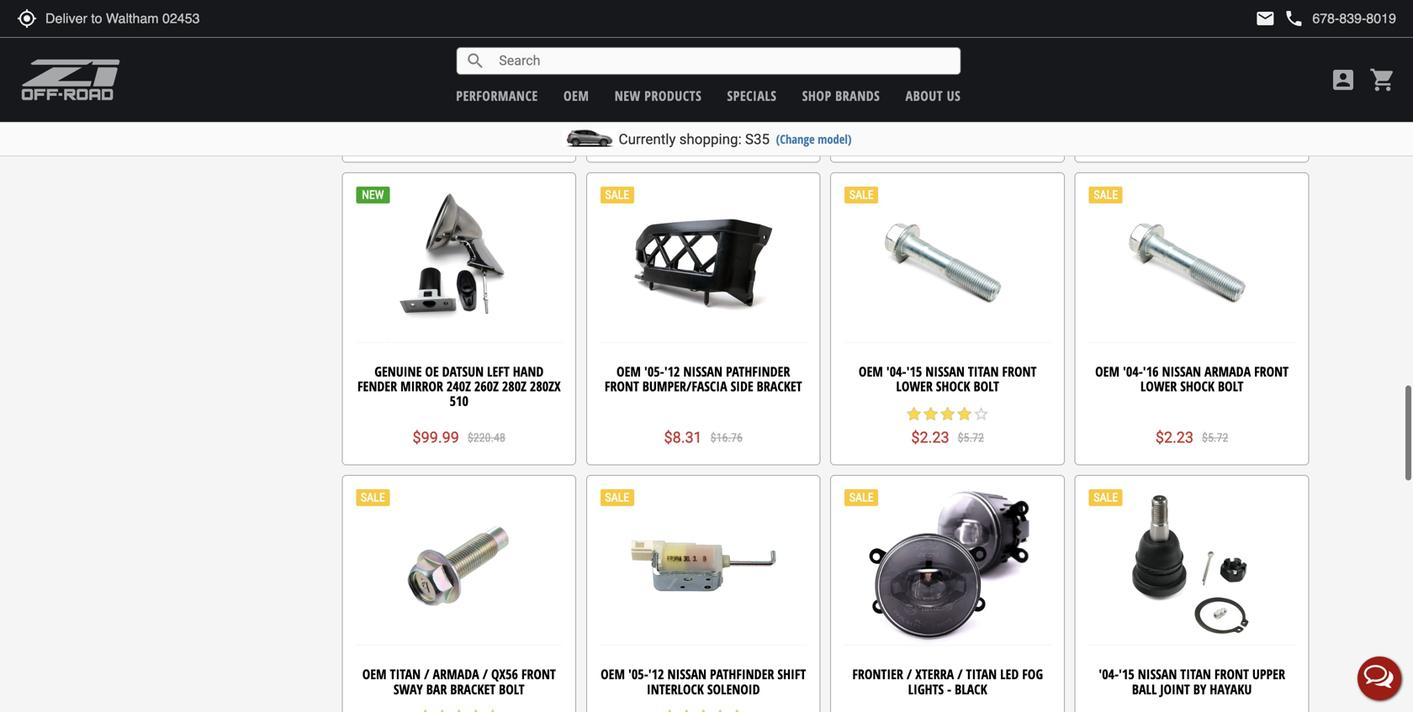 Task type: describe. For each thing, give the bounding box(es) containing it.
510
[[450, 392, 468, 410]]

'16
[[1143, 363, 1159, 381]]

phone link
[[1284, 8, 1396, 29]]

'15 inside the '04-'15 nissan titan front upper ball joint by hayaku
[[1119, 665, 1134, 684]]

hayaku for armada
[[975, 98, 1017, 116]]

mirror
[[400, 377, 443, 395]]

qx56
[[491, 665, 518, 684]]

armada for control
[[928, 84, 975, 102]]

upper for '04-'15 nissan titan front upper ball joint by hayaku
[[1252, 665, 1285, 684]]

shop brands link
[[802, 87, 880, 105]]

nissan inside the '04-'15 nissan titan front upper ball joint by hayaku
[[1138, 665, 1177, 684]]

front inside oem titan / armada / qx56 front sway bar bracket bolt
[[521, 665, 556, 684]]

260z
[[474, 377, 499, 395]]

(change model) link
[[776, 131, 852, 147]]

performance
[[456, 87, 538, 105]]

set
[[456, 98, 473, 116]]

upper for '04-'06 nissan armada front upper control arm by hayaku
[[1016, 84, 1049, 102]]

shopping_cart link
[[1365, 66, 1396, 93]]

currently
[[619, 131, 676, 148]]

2 / from the left
[[482, 665, 488, 684]]

by for armada
[[958, 98, 971, 116]]

4 / from the left
[[957, 665, 963, 684]]

about us link
[[906, 87, 961, 105]]

search
[[465, 51, 486, 71]]

xterra
[[915, 665, 954, 684]]

'04-'06 nissan armada front upper control arm by hayaku
[[847, 84, 1049, 116]]

$2.23 inside star star star star star_border $2.23 $5.72
[[911, 429, 949, 447]]

nissan inside '05-'12 nissan pathfinder front upper control arm by hayaku
[[651, 84, 690, 102]]

1 $39.99 from the left
[[667, 126, 714, 144]]

lights
[[908, 680, 944, 698]]

$8.31
[[664, 429, 702, 447]]

'06
[[867, 84, 882, 102]]

mail phone
[[1255, 8, 1304, 29]]

black
[[955, 680, 987, 698]]

z1 motorsports logo image
[[21, 59, 121, 101]]

arm for pathfinder
[[704, 98, 729, 116]]

$399.99
[[408, 126, 463, 144]]

'05- for oem '05-'12 nissan pathfinder shift interlock solenoid
[[628, 665, 648, 684]]

nissan inside '04-'06 nissan armada front upper control arm by hayaku
[[886, 84, 925, 102]]

'12 for oem '05-'12 nissan pathfinder shift interlock solenoid
[[648, 665, 664, 684]]

'04-'15 nissan titan front upper ball joint by hayaku
[[1099, 665, 1285, 698]]

solenoid
[[707, 680, 760, 698]]

new products link
[[615, 87, 702, 105]]

bumper/fascia
[[642, 377, 727, 395]]

specials link
[[727, 87, 777, 105]]

account_box link
[[1326, 66, 1361, 93]]

of
[[476, 98, 490, 116]]

datsun
[[442, 363, 484, 381]]

side
[[731, 377, 753, 395]]

high-
[[412, 84, 443, 102]]

us
[[947, 87, 961, 105]]

oe
[[425, 363, 439, 381]]

'04- inside 'oem '04-'16 nissan armada front lower shock bolt'
[[1123, 363, 1143, 381]]

by for pathfinder
[[732, 98, 745, 116]]

frontier / xterra / titan led fog lights - black
[[852, 665, 1043, 698]]

2 star from the left
[[922, 406, 939, 423]]

$5.72 inside star star star star star_border $2.23 $5.72
[[958, 431, 984, 445]]

titan inside oem titan / armada / qx56 front sway bar bracket bolt
[[390, 665, 421, 684]]

model)
[[818, 131, 852, 147]]

hayaku for pathfinder
[[748, 98, 790, 116]]

bolt for titan
[[974, 377, 999, 395]]

front inside '04-'06 nissan armada front upper control arm by hayaku
[[978, 84, 1012, 102]]

new products
[[615, 87, 702, 105]]

shock for titan
[[936, 377, 970, 395]]

2 $2.23 from the left
[[1156, 429, 1194, 447]]

nissan inside 'oem '04-'16 nissan armada front lower shock bolt'
[[1162, 363, 1201, 381]]

shock for armada
[[1180, 377, 1215, 395]]

pack
[[419, 98, 445, 116]]

control for armada
[[879, 98, 927, 116]]

coil
[[540, 84, 564, 102]]

2 $39.99 from the left
[[911, 126, 958, 144]]

z1 vk56de high-energy ignition coil pack - set of 8
[[354, 84, 564, 116]]

oem '04-'15 nissan titan front lower shock bolt
[[859, 363, 1037, 395]]

lower for '15
[[896, 377, 933, 395]]

my_location
[[17, 8, 37, 29]]

240z
[[446, 377, 471, 395]]

upper for '05-'12 nissan pathfinder front upper control arm by hayaku
[[616, 98, 649, 116]]

genuine
[[374, 363, 422, 381]]

$220.48
[[467, 431, 505, 445]]

interlock
[[647, 680, 704, 698]]

fog
[[1022, 665, 1043, 684]]

3 $39.99 from the left
[[1156, 126, 1202, 144]]

products
[[644, 87, 702, 105]]

'04- inside the '04-'15 nissan titan front upper ball joint by hayaku
[[1099, 665, 1119, 684]]

oem for oem '04-'15 nissan titan front lower shock bolt
[[859, 363, 883, 381]]

arm for armada
[[930, 98, 955, 116]]

nissan inside oem '05-'12 nissan pathfinder front bumper/fascia side bracket
[[683, 363, 722, 381]]

$99.99
[[413, 429, 459, 447]]

nissan inside oem '05-'12 nissan pathfinder shift interlock solenoid
[[667, 665, 707, 684]]

specials
[[727, 87, 777, 105]]

performance link
[[456, 87, 538, 105]]

bar
[[426, 680, 447, 698]]

'15 inside oem '04-'15 nissan titan front lower shock bolt
[[906, 363, 922, 381]]

mail
[[1255, 8, 1275, 29]]

280zx
[[530, 377, 561, 395]]

$8.31 $16.76
[[664, 429, 743, 447]]

pathfinder for oem '05-'12 nissan pathfinder shift interlock solenoid
[[710, 665, 774, 684]]

oem for oem titan / armada / qx56 front sway bar bracket bolt
[[362, 665, 387, 684]]

oem '04-'16 nissan armada front lower shock bolt
[[1095, 363, 1289, 395]]

$16.76
[[710, 431, 743, 445]]

frontier
[[852, 665, 903, 684]]

shop brands
[[802, 87, 880, 105]]

about
[[906, 87, 943, 105]]

joint
[[1160, 680, 1190, 698]]



Task type: locate. For each thing, give the bounding box(es) containing it.
arm inside '05-'12 nissan pathfinder front upper control arm by hayaku
[[704, 98, 729, 116]]

- left black
[[947, 680, 951, 698]]

0 horizontal spatial $2.23
[[911, 429, 949, 447]]

armada inside '04-'06 nissan armada front upper control arm by hayaku
[[928, 84, 975, 102]]

bracket
[[757, 377, 802, 395], [450, 680, 496, 698]]

'12 up 'currently'
[[631, 84, 647, 102]]

mail link
[[1255, 8, 1275, 29]]

1 vertical spatial '15
[[1119, 665, 1134, 684]]

oem inside oem '05-'12 nissan pathfinder front bumper/fascia side bracket
[[617, 363, 641, 381]]

bolt right bar
[[499, 680, 524, 698]]

'05-'12 nissan pathfinder front upper control arm by hayaku
[[611, 84, 795, 116]]

0 vertical spatial -
[[448, 98, 453, 116]]

bolt
[[974, 377, 999, 395], [1218, 377, 1243, 395], [499, 680, 524, 698]]

1 vertical spatial -
[[947, 680, 951, 698]]

(change
[[776, 131, 815, 147]]

1 horizontal spatial by
[[958, 98, 971, 116]]

shopping:
[[679, 131, 742, 148]]

1 vertical spatial pathfinder
[[726, 363, 790, 381]]

hayaku right 'us' on the right of page
[[975, 98, 1017, 116]]

oem link
[[564, 87, 589, 105]]

0 horizontal spatial $39.99
[[667, 126, 714, 144]]

sway
[[394, 680, 423, 698]]

hayaku for titan
[[1210, 680, 1252, 698]]

titan left bar
[[390, 665, 421, 684]]

pathfinder up $16.76
[[726, 363, 790, 381]]

'05- inside oem '05-'12 nissan pathfinder shift interlock solenoid
[[628, 665, 648, 684]]

star star star star star_border $2.23 $5.72
[[906, 406, 990, 447]]

$5.72 down star_border
[[958, 431, 984, 445]]

by inside '04-'06 nissan armada front upper control arm by hayaku
[[958, 98, 971, 116]]

1 horizontal spatial shock
[[1180, 377, 1215, 395]]

0 horizontal spatial control
[[652, 98, 701, 116]]

1 star from the left
[[906, 406, 922, 423]]

oem inside oem '05-'12 nissan pathfinder shift interlock solenoid
[[601, 665, 625, 684]]

titan inside frontier / xterra / titan led fog lights - black
[[966, 665, 997, 684]]

control for pathfinder
[[652, 98, 701, 116]]

Search search field
[[486, 48, 960, 74]]

ball
[[1132, 680, 1157, 698]]

bracket right bar
[[450, 680, 496, 698]]

pathfinder inside '05-'12 nissan pathfinder front upper control arm by hayaku
[[693, 84, 757, 102]]

1 horizontal spatial $2.23
[[1156, 429, 1194, 447]]

oem for oem '05-'12 nissan pathfinder shift interlock solenoid
[[601, 665, 625, 684]]

1 horizontal spatial armada
[[928, 84, 975, 102]]

2 shock from the left
[[1180, 377, 1215, 395]]

lower up star star star star star_border $2.23 $5.72
[[896, 377, 933, 395]]

energy
[[443, 84, 483, 102]]

$5.72 inside $2.23 $5.72
[[1202, 431, 1228, 445]]

1 control from the left
[[652, 98, 701, 116]]

0 horizontal spatial bracket
[[450, 680, 496, 698]]

hayaku up s35
[[748, 98, 790, 116]]

1 vertical spatial bracket
[[450, 680, 496, 698]]

hand
[[513, 363, 544, 381]]

s35
[[745, 131, 770, 148]]

3 star from the left
[[939, 406, 956, 423]]

lower
[[896, 377, 933, 395], [1140, 377, 1177, 395]]

shop
[[802, 87, 832, 105]]

bracket inside oem '05-'12 nissan pathfinder front bumper/fascia side bracket
[[757, 377, 802, 395]]

0 horizontal spatial '15
[[906, 363, 922, 381]]

2 $5.72 from the left
[[1202, 431, 1228, 445]]

1 horizontal spatial bracket
[[757, 377, 802, 395]]

$2.23
[[911, 429, 949, 447], [1156, 429, 1194, 447]]

0 vertical spatial pathfinder
[[693, 84, 757, 102]]

star_border
[[973, 406, 990, 423]]

1 horizontal spatial upper
[[1016, 84, 1049, 102]]

2 lower from the left
[[1140, 377, 1177, 395]]

1 arm from the left
[[704, 98, 729, 116]]

$99.99 $220.48
[[413, 429, 505, 447]]

1 / from the left
[[424, 665, 429, 684]]

hayaku inside '05-'12 nissan pathfinder front upper control arm by hayaku
[[748, 98, 790, 116]]

arm inside '04-'06 nissan armada front upper control arm by hayaku
[[930, 98, 955, 116]]

1 lower from the left
[[896, 377, 933, 395]]

front inside '05-'12 nissan pathfinder front upper control arm by hayaku
[[761, 84, 795, 102]]

oem for oem '05-'12 nissan pathfinder front bumper/fascia side bracket
[[617, 363, 641, 381]]

bolt up star_border
[[974, 377, 999, 395]]

armada
[[928, 84, 975, 102], [1204, 363, 1251, 381], [433, 665, 479, 684]]

left
[[487, 363, 509, 381]]

$2.23 down 'oem '04-'16 nissan armada front lower shock bolt' at the bottom right of page
[[1156, 429, 1194, 447]]

genuine oe datsun left hand fender mirror 240z 260z 280z 280zx 510
[[357, 363, 561, 410]]

shock inside oem '04-'15 nissan titan front lower shock bolt
[[936, 377, 970, 395]]

by right 'about'
[[958, 98, 971, 116]]

0 horizontal spatial arm
[[704, 98, 729, 116]]

shock right '16
[[1180, 377, 1215, 395]]

$2.23 $5.72
[[1156, 429, 1228, 447]]

fender
[[357, 377, 397, 395]]

$39.99 $56
[[667, 126, 739, 144]]

2 vertical spatial pathfinder
[[710, 665, 774, 684]]

oem titan / armada / qx56 front sway bar bracket bolt
[[362, 665, 556, 698]]

bolt inside 'oem '04-'16 nissan armada front lower shock bolt'
[[1218, 377, 1243, 395]]

'04-
[[847, 84, 867, 102], [886, 363, 906, 381], [1123, 363, 1143, 381], [1099, 665, 1119, 684]]

upper inside '04-'06 nissan armada front upper control arm by hayaku
[[1016, 84, 1049, 102]]

1 horizontal spatial $5.72
[[1202, 431, 1228, 445]]

titan up star_border
[[968, 363, 999, 381]]

$39.99
[[667, 126, 714, 144], [911, 126, 958, 144], [1156, 126, 1202, 144]]

4 star from the left
[[956, 406, 973, 423]]

new
[[615, 87, 641, 105]]

oem inside oem titan / armada / qx56 front sway bar bracket bolt
[[362, 665, 387, 684]]

'12 inside oem '05-'12 nissan pathfinder front bumper/fascia side bracket
[[664, 363, 680, 381]]

- inside z1 vk56de high-energy ignition coil pack - set of 8
[[448, 98, 453, 116]]

'05- inside '05-'12 nissan pathfinder front upper control arm by hayaku
[[611, 84, 631, 102]]

'15 left the 'joint'
[[1119, 665, 1134, 684]]

1 $2.23 from the left
[[911, 429, 949, 447]]

/ right the sway
[[424, 665, 429, 684]]

front inside 'oem '04-'16 nissan armada front lower shock bolt'
[[1254, 363, 1289, 381]]

0 horizontal spatial upper
[[616, 98, 649, 116]]

0 vertical spatial '12
[[631, 84, 647, 102]]

- inside frontier / xterra / titan led fog lights - black
[[947, 680, 951, 698]]

upper inside the '04-'15 nissan titan front upper ball joint by hayaku
[[1252, 665, 1285, 684]]

'05- inside oem '05-'12 nissan pathfinder front bumper/fascia side bracket
[[644, 363, 664, 381]]

pathfinder inside oem '05-'12 nissan pathfinder shift interlock solenoid
[[710, 665, 774, 684]]

0 horizontal spatial by
[[732, 98, 745, 116]]

star
[[906, 406, 922, 423], [922, 406, 939, 423], [939, 406, 956, 423], [956, 406, 973, 423]]

$5.72 down 'oem '04-'16 nissan armada front lower shock bolt' at the bottom right of page
[[1202, 431, 1228, 445]]

shock inside 'oem '04-'16 nissan armada front lower shock bolt'
[[1180, 377, 1215, 395]]

1 horizontal spatial hayaku
[[975, 98, 1017, 116]]

0 vertical spatial bracket
[[757, 377, 802, 395]]

2 horizontal spatial upper
[[1252, 665, 1285, 684]]

currently shopping: s35 (change model)
[[619, 131, 852, 148]]

lower up $2.23 $5.72
[[1140, 377, 1177, 395]]

280z
[[502, 377, 526, 395]]

front inside oem '04-'15 nissan titan front lower shock bolt
[[1002, 363, 1037, 381]]

nissan inside oem '04-'15 nissan titan front lower shock bolt
[[925, 363, 965, 381]]

upper inside '05-'12 nissan pathfinder front upper control arm by hayaku
[[616, 98, 649, 116]]

3 / from the left
[[907, 665, 912, 684]]

1 horizontal spatial control
[[879, 98, 927, 116]]

2 control from the left
[[879, 98, 927, 116]]

pathfinder left shift
[[710, 665, 774, 684]]

-
[[448, 98, 453, 116], [947, 680, 951, 698]]

0 horizontal spatial shock
[[936, 377, 970, 395]]

- left set
[[448, 98, 453, 116]]

shock
[[936, 377, 970, 395], [1180, 377, 1215, 395]]

1 horizontal spatial arm
[[930, 98, 955, 116]]

hayaku right the 'joint'
[[1210, 680, 1252, 698]]

brands
[[835, 87, 880, 105]]

1 vertical spatial armada
[[1204, 363, 1251, 381]]

pathfinder inside oem '05-'12 nissan pathfinder front bumper/fascia side bracket
[[726, 363, 790, 381]]

shift
[[777, 665, 806, 684]]

vk56de
[[370, 84, 409, 102]]

by for titan
[[1193, 680, 1206, 698]]

shock up star star star star star_border $2.23 $5.72
[[936, 377, 970, 395]]

bolt up $2.23 $5.72
[[1218, 377, 1243, 395]]

$2.23 down oem '04-'15 nissan titan front lower shock bolt
[[911, 429, 949, 447]]

hayaku
[[748, 98, 790, 116], [975, 98, 1017, 116], [1210, 680, 1252, 698]]

1 shock from the left
[[936, 377, 970, 395]]

8
[[493, 98, 499, 116]]

bracket right side
[[757, 377, 802, 395]]

armada inside 'oem '04-'16 nissan armada front lower shock bolt'
[[1204, 363, 1251, 381]]

lower inside 'oem '04-'16 nissan armada front lower shock bolt'
[[1140, 377, 1177, 395]]

/
[[424, 665, 429, 684], [482, 665, 488, 684], [907, 665, 912, 684], [957, 665, 963, 684]]

oem '05-'12 nissan pathfinder front bumper/fascia side bracket
[[605, 363, 802, 395]]

0 vertical spatial '05-
[[611, 84, 631, 102]]

by inside the '04-'15 nissan titan front upper ball joint by hayaku
[[1193, 680, 1206, 698]]

by up $56
[[732, 98, 745, 116]]

2 horizontal spatial hayaku
[[1210, 680, 1252, 698]]

0 horizontal spatial $5.72
[[958, 431, 984, 445]]

'12 for oem '05-'12 nissan pathfinder front bumper/fascia side bracket
[[664, 363, 680, 381]]

2 vertical spatial armada
[[433, 665, 479, 684]]

2 vertical spatial '05-
[[628, 665, 648, 684]]

hayaku inside the '04-'15 nissan titan front upper ball joint by hayaku
[[1210, 680, 1252, 698]]

2 horizontal spatial by
[[1193, 680, 1206, 698]]

ignition
[[487, 84, 537, 102]]

0 horizontal spatial lower
[[896, 377, 933, 395]]

0 horizontal spatial hayaku
[[748, 98, 790, 116]]

lower for '16
[[1140, 377, 1177, 395]]

'12 inside oem '05-'12 nissan pathfinder shift interlock solenoid
[[648, 665, 664, 684]]

'15 up star star star star star_border $2.23 $5.72
[[906, 363, 922, 381]]

arm
[[704, 98, 729, 116], [930, 98, 955, 116]]

'12 inside '05-'12 nissan pathfinder front upper control arm by hayaku
[[631, 84, 647, 102]]

hayaku inside '04-'06 nissan armada front upper control arm by hayaku
[[975, 98, 1017, 116]]

front inside the '04-'15 nissan titan front upper ball joint by hayaku
[[1214, 665, 1249, 684]]

front inside oem '05-'12 nissan pathfinder front bumper/fascia side bracket
[[605, 377, 639, 395]]

/ right xterra
[[957, 665, 963, 684]]

'04- inside oem '04-'15 nissan titan front lower shock bolt
[[886, 363, 906, 381]]

front
[[761, 84, 795, 102], [978, 84, 1012, 102], [1002, 363, 1037, 381], [1254, 363, 1289, 381], [605, 377, 639, 395], [521, 665, 556, 684], [1214, 665, 1249, 684]]

by
[[732, 98, 745, 116], [958, 98, 971, 116], [1193, 680, 1206, 698]]

1 vertical spatial '05-
[[644, 363, 664, 381]]

bolt inside oem titan / armada / qx56 front sway bar bracket bolt
[[499, 680, 524, 698]]

1 horizontal spatial lower
[[1140, 377, 1177, 395]]

lower inside oem '04-'15 nissan titan front lower shock bolt
[[896, 377, 933, 395]]

1 horizontal spatial '15
[[1119, 665, 1134, 684]]

bolt for armada
[[1218, 377, 1243, 395]]

z1
[[354, 84, 366, 102]]

bracket inside oem titan / armada / qx56 front sway bar bracket bolt
[[450, 680, 496, 698]]

control inside '04-'06 nissan armada front upper control arm by hayaku
[[879, 98, 927, 116]]

bolt inside oem '04-'15 nissan titan front lower shock bolt
[[974, 377, 999, 395]]

shopping_cart
[[1369, 66, 1396, 93]]

account_box
[[1330, 66, 1357, 93]]

'04- inside '04-'06 nissan armada front upper control arm by hayaku
[[847, 84, 867, 102]]

1 vertical spatial '12
[[664, 363, 680, 381]]

pathfinder for oem '05-'12 nissan pathfinder front bumper/fascia side bracket
[[726, 363, 790, 381]]

0 vertical spatial '15
[[906, 363, 922, 381]]

'12 left solenoid
[[648, 665, 664, 684]]

pathfinder down search search box
[[693, 84, 757, 102]]

phone
[[1284, 8, 1304, 29]]

nissan
[[651, 84, 690, 102], [886, 84, 925, 102], [683, 363, 722, 381], [925, 363, 965, 381], [1162, 363, 1201, 381], [667, 665, 707, 684], [1138, 665, 1177, 684]]

'05- for oem '05-'12 nissan pathfinder front bumper/fascia side bracket
[[644, 363, 664, 381]]

titan inside the '04-'15 nissan titan front upper ball joint by hayaku
[[1180, 665, 1211, 684]]

/ left xterra
[[907, 665, 912, 684]]

$56
[[722, 128, 739, 142]]

titan left led
[[966, 665, 997, 684]]

2 horizontal spatial armada
[[1204, 363, 1251, 381]]

armada inside oem titan / armada / qx56 front sway bar bracket bolt
[[433, 665, 479, 684]]

armada for front
[[433, 665, 479, 684]]

oem
[[564, 87, 589, 105], [617, 363, 641, 381], [859, 363, 883, 381], [1095, 363, 1119, 381], [362, 665, 387, 684], [601, 665, 625, 684]]

oem for oem '04-'16 nissan armada front lower shock bolt
[[1095, 363, 1119, 381]]

0 horizontal spatial bolt
[[499, 680, 524, 698]]

oem '05-'12 nissan pathfinder shift interlock solenoid
[[601, 665, 806, 698]]

2 horizontal spatial bolt
[[1218, 377, 1243, 395]]

1 $5.72 from the left
[[958, 431, 984, 445]]

titan inside oem '04-'15 nissan titan front lower shock bolt
[[968, 363, 999, 381]]

0 vertical spatial armada
[[928, 84, 975, 102]]

2 horizontal spatial $39.99
[[1156, 126, 1202, 144]]

titan right ball on the bottom of page
[[1180, 665, 1211, 684]]

2 vertical spatial '12
[[648, 665, 664, 684]]

oem inside 'oem '04-'16 nissan armada front lower shock bolt'
[[1095, 363, 1119, 381]]

led
[[1000, 665, 1019, 684]]

2 arm from the left
[[930, 98, 955, 116]]

/ left qx56
[[482, 665, 488, 684]]

by inside '05-'12 nissan pathfinder front upper control arm by hayaku
[[732, 98, 745, 116]]

oem for oem link
[[564, 87, 589, 105]]

oem inside oem '04-'15 nissan titan front lower shock bolt
[[859, 363, 883, 381]]

1 horizontal spatial $39.99
[[911, 126, 958, 144]]

about us
[[906, 87, 961, 105]]

1 horizontal spatial -
[[947, 680, 951, 698]]

by right the 'joint'
[[1193, 680, 1206, 698]]

control
[[652, 98, 701, 116], [879, 98, 927, 116]]

0 horizontal spatial -
[[448, 98, 453, 116]]

1 horizontal spatial bolt
[[974, 377, 999, 395]]

0 horizontal spatial armada
[[433, 665, 479, 684]]

control inside '05-'12 nissan pathfinder front upper control arm by hayaku
[[652, 98, 701, 116]]

'12 up $8.31
[[664, 363, 680, 381]]



Task type: vqa. For each thing, say whether or not it's contained in the screenshot.
pathfinder related to OEM '05-'12 Nissan Pathfinder Front Bumper/Fascia Side Bracket
yes



